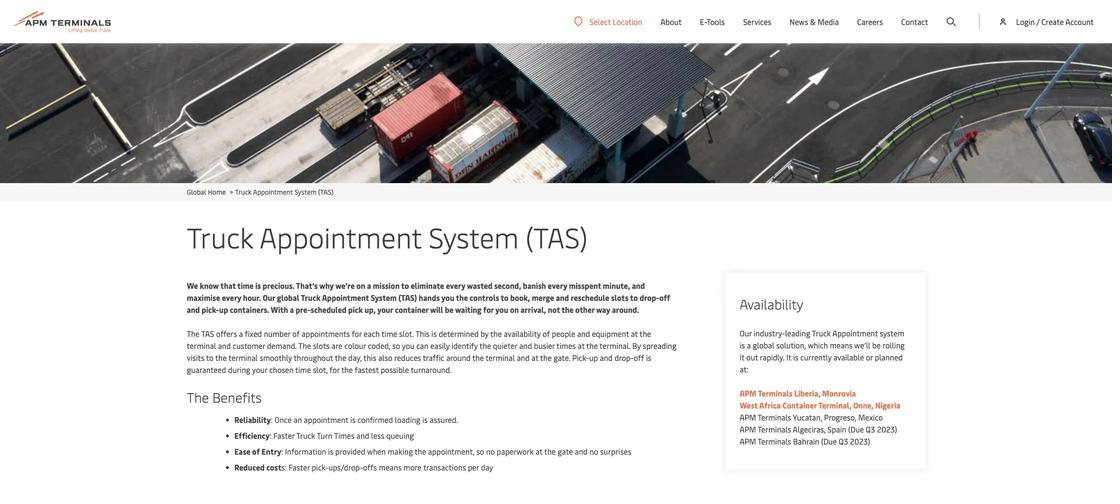 Task type: locate. For each thing, give the bounding box(es) containing it.
a
[[367, 280, 371, 291], [290, 304, 294, 315], [239, 328, 243, 339], [747, 340, 751, 351]]

to right mission
[[401, 280, 409, 291]]

: for efficiency
[[270, 430, 271, 441]]

pick- down maximise
[[202, 304, 219, 315]]

so inside the tas offers a fixed number of appointments for each time slot. this is determined by the availability of people and equipment at the terminal and customer demand. the slots are colour coded, so you can easily identify the quieter and busier times at the terminal. by spreading visits to the terminal smoothly throughout the day, this also reduces traffic around the terminal and at the gate. pick-up and drop-off is guaranteed during your chosen time slot, for the fastest possible turnaround.
[[392, 340, 400, 351]]

for inside we know that time is precious. that's why we're on a mission to eliminate every wasted second, banish every misspent minute, and maximise every hour. our global truck appointment system (tas) hands you the controls to book, merge and reschedule slots to drop-off and pick-up containers. with a pre-scheduled pick up, your container will be waiting for you on arrival, not the other way around.
[[483, 304, 494, 315]]

off inside we know that time is precious. that's why we're on a mission to eliminate every wasted second, banish every misspent minute, and maximise every hour. our global truck appointment system (tas) hands you the controls to book, merge and reschedule slots to drop-off and pick-up containers. with a pre-scheduled pick up, your container will be waiting for you on arrival, not the other way around.
[[659, 292, 670, 303]]

1 horizontal spatial off
[[659, 292, 670, 303]]

1 vertical spatial 2023)
[[850, 436, 870, 447]]

and right people
[[577, 328, 590, 339]]

so up day
[[476, 446, 484, 457]]

0 horizontal spatial global
[[277, 292, 299, 303]]

4 apm from the top
[[740, 436, 756, 447]]

0 vertical spatial the
[[187, 328, 200, 339]]

0 horizontal spatial our
[[263, 292, 275, 303]]

bahrain
[[793, 436, 819, 447]]

for right slot,
[[330, 364, 340, 375]]

day,
[[348, 352, 362, 363]]

our
[[263, 292, 275, 303], [740, 328, 752, 339]]

1 vertical spatial q3
[[839, 436, 848, 447]]

1 horizontal spatial time
[[295, 364, 311, 375]]

truck for efficiency
[[296, 430, 315, 441]]

truck down home
[[187, 218, 253, 256]]

for down the controls
[[483, 304, 494, 315]]

and right the gate
[[575, 446, 588, 457]]

1 vertical spatial our
[[740, 328, 752, 339]]

around.
[[612, 304, 639, 315]]

q3 down spain
[[839, 436, 848, 447]]

tools
[[707, 16, 725, 27]]

1 vertical spatial drop-
[[615, 352, 634, 363]]

reduced cost s: faster pick-ups/drop-offs means more transactions per day
[[234, 462, 493, 473]]

the left the gate
[[544, 446, 556, 457]]

2 horizontal spatial you
[[495, 304, 508, 315]]

0 horizontal spatial drop-
[[615, 352, 634, 363]]

a inside the tas offers a fixed number of appointments for each time slot. this is determined by the availability of people and equipment at the terminal and customer demand. the slots are colour coded, so you can easily identify the quieter and busier times at the terminal. by spreading visits to the terminal smoothly throughout the day, this also reduces traffic around the terminal and at the gate. pick-up and drop-off is guaranteed during your chosen time slot, for the fastest possible turnaround.
[[239, 328, 243, 339]]

you up will at the bottom
[[441, 292, 454, 303]]

west
[[740, 400, 758, 411]]

1 vertical spatial on
[[510, 304, 519, 315]]

0 horizontal spatial (tas)
[[318, 188, 334, 197]]

2023)
[[877, 424, 897, 435], [850, 436, 870, 447]]

ups/drop-
[[329, 462, 363, 473]]

0 vertical spatial global
[[277, 292, 299, 303]]

0 horizontal spatial system
[[294, 188, 317, 197]]

the down identify
[[472, 352, 484, 363]]

every left wasted
[[446, 280, 465, 291]]

the left tas
[[187, 328, 200, 339]]

3 apm from the top
[[740, 424, 756, 435]]

2 vertical spatial system
[[371, 292, 397, 303]]

(tas)
[[318, 188, 334, 197], [526, 218, 588, 256], [398, 292, 417, 303]]

0 horizontal spatial terminal
[[187, 340, 216, 351]]

the up guaranteed
[[215, 352, 227, 363]]

system
[[294, 188, 317, 197], [429, 218, 519, 256], [371, 292, 397, 303]]

0 vertical spatial our
[[263, 292, 275, 303]]

contact
[[901, 16, 928, 27]]

terminal up visits at left bottom
[[187, 340, 216, 351]]

2 vertical spatial (tas)
[[398, 292, 417, 303]]

0 vertical spatial up
[[219, 304, 228, 315]]

more
[[404, 462, 422, 473]]

industry-
[[754, 328, 785, 339]]

of
[[292, 328, 300, 339], [543, 328, 550, 339], [252, 446, 260, 457]]

0 horizontal spatial slots
[[313, 340, 330, 351]]

(due down spain
[[821, 436, 837, 447]]

0 vertical spatial your
[[377, 304, 393, 315]]

system inside we know that time is precious. that's why we're on a mission to eliminate every wasted second, banish every misspent minute, and maximise every hour. our global truck appointment system (tas) hands you the controls to book, merge and reschedule slots to drop-off and pick-up containers. with a pre-scheduled pick up, your container will be waiting for you on arrival, not the other way around.
[[371, 292, 397, 303]]

1 vertical spatial up
[[589, 352, 598, 363]]

1 horizontal spatial of
[[292, 328, 300, 339]]

0 vertical spatial be
[[445, 304, 454, 315]]

pick- inside we know that time is precious. that's why we're on a mission to eliminate every wasted second, banish every misspent minute, and maximise every hour. our global truck appointment system (tas) hands you the controls to book, merge and reschedule slots to drop-off and pick-up containers. with a pre-scheduled pick up, your container will be waiting for you on arrival, not the other way around.
[[202, 304, 219, 315]]

0 vertical spatial slots
[[611, 292, 629, 303]]

reliability
[[234, 415, 271, 425]]

so
[[392, 340, 400, 351], [476, 446, 484, 457]]

up down equipment
[[589, 352, 598, 363]]

you up reduces
[[402, 340, 415, 351]]

the for the benefits
[[187, 388, 209, 406]]

per
[[468, 462, 479, 473]]

login
[[1016, 16, 1035, 27]]

at
[[631, 328, 638, 339], [578, 340, 585, 351], [532, 352, 539, 363], [536, 446, 543, 457]]

our inside we know that time is precious. that's why we're on a mission to eliminate every wasted second, banish every misspent minute, and maximise every hour. our global truck appointment system (tas) hands you the controls to book, merge and reschedule slots to drop-off and pick-up containers. with a pre-scheduled pick up, your container will be waiting for you on arrival, not the other way around.
[[263, 292, 275, 303]]

and down offers
[[218, 340, 231, 351]]

(due down mexico
[[848, 424, 864, 435]]

apm terminals liberia, monrovia west africa container terminal, onne, nigeria apm terminals yucatan, progreso, mexico apm terminals algeciras, spain (due q3 2023) apm terminals bahrain (due q3 2023)
[[740, 388, 901, 447]]

no left surprises
[[590, 446, 598, 457]]

0 vertical spatial means
[[830, 340, 853, 351]]

demand.
[[267, 340, 297, 351]]

global home link
[[187, 188, 226, 197]]

truck for our
[[812, 328, 831, 339]]

1 horizontal spatial be
[[872, 340, 881, 351]]

on right we're
[[356, 280, 365, 291]]

1 horizontal spatial (due
[[848, 424, 864, 435]]

e-tools button
[[700, 0, 725, 43]]

a up out
[[747, 340, 751, 351]]

the tas offers a fixed number of appointments for each time slot. this is determined by the availability of people and equipment at the terminal and customer demand. the slots are colour coded, so you can easily identify the quieter and busier times at the terminal. by spreading visits to the terminal smoothly throughout the day, this also reduces traffic around the terminal and at the gate. pick-up and drop-off is guaranteed during your chosen time slot, for the fastest possible turnaround.
[[187, 328, 677, 375]]

means down making
[[379, 462, 402, 473]]

global
[[277, 292, 299, 303], [753, 340, 774, 351]]

for up colour
[[352, 328, 362, 339]]

the right the by
[[490, 328, 502, 339]]

terminal down quieter
[[486, 352, 515, 363]]

: left once
[[271, 415, 273, 425]]

1 vertical spatial :
[[270, 430, 271, 441]]

1 vertical spatial off
[[634, 352, 644, 363]]

the up waiting at the bottom of the page
[[456, 292, 468, 303]]

you down the controls
[[495, 304, 508, 315]]

of up demand.
[[292, 328, 300, 339]]

0 vertical spatial (tas)
[[318, 188, 334, 197]]

0 horizontal spatial so
[[392, 340, 400, 351]]

account
[[1066, 16, 1094, 27]]

1 vertical spatial be
[[872, 340, 881, 351]]

africa
[[759, 400, 781, 411]]

also
[[378, 352, 392, 363]]

ease
[[234, 446, 251, 457]]

off
[[659, 292, 670, 303], [634, 352, 644, 363]]

0 horizontal spatial every
[[222, 292, 241, 303]]

to up guaranteed
[[206, 352, 214, 363]]

terminal.
[[600, 340, 631, 351]]

1 horizontal spatial on
[[510, 304, 519, 315]]

appointment
[[304, 415, 348, 425]]

be right will at the bottom
[[445, 304, 454, 315]]

provided
[[335, 446, 365, 457]]

easily
[[430, 340, 450, 351]]

(tas) inside we know that time is precious. that's why we're on a mission to eliminate every wasted second, banish every misspent minute, and maximise every hour. our global truck appointment system (tas) hands you the controls to book, merge and reschedule slots to drop-off and pick-up containers. with a pre-scheduled pick up, your container will be waiting for you on arrival, not the other way around.
[[398, 292, 417, 303]]

: up entry
[[270, 430, 271, 441]]

2 horizontal spatial for
[[483, 304, 494, 315]]

0 horizontal spatial you
[[402, 340, 415, 351]]

terminal up during
[[229, 352, 258, 363]]

1 vertical spatial so
[[476, 446, 484, 457]]

2 horizontal spatial time
[[382, 328, 397, 339]]

0 horizontal spatial q3
[[839, 436, 848, 447]]

drop- inside we know that time is precious. that's why we're on a mission to eliminate every wasted second, banish every misspent minute, and maximise every hour. our global truck appointment system (tas) hands you the controls to book, merge and reschedule slots to drop-off and pick-up containers. with a pre-scheduled pick up, your container will be waiting for you on arrival, not the other way around.
[[640, 292, 659, 303]]

when
[[367, 446, 386, 457]]

a left fixed
[[239, 328, 243, 339]]

0 vertical spatial 2023)
[[877, 424, 897, 435]]

of up busier
[[543, 328, 550, 339]]

0 horizontal spatial your
[[252, 364, 267, 375]]

available
[[834, 352, 864, 363]]

is up it
[[740, 340, 745, 351]]

0 vertical spatial so
[[392, 340, 400, 351]]

truck inside our industry-leading truck appointment system is a global solution, which means we'll be rolling it out rapidly. it is currently available or planned at:
[[812, 328, 831, 339]]

: up s:
[[281, 446, 283, 457]]

tuck appointment system image
[[0, 10, 1112, 183]]

:
[[271, 415, 273, 425], [270, 430, 271, 441], [281, 446, 283, 457]]

truck up which
[[812, 328, 831, 339]]

other
[[575, 304, 595, 315]]

possible
[[381, 364, 409, 375]]

1 horizontal spatial (tas)
[[398, 292, 417, 303]]

0 vertical spatial time
[[237, 280, 254, 291]]

making
[[388, 446, 413, 457]]

0 horizontal spatial off
[[634, 352, 644, 363]]

each
[[364, 328, 380, 339]]

by
[[481, 328, 489, 339]]

your down the smoothly
[[252, 364, 267, 375]]

our down the 'precious.' at the bottom of page
[[263, 292, 275, 303]]

1 vertical spatial for
[[352, 328, 362, 339]]

news & media
[[790, 16, 839, 27]]

or
[[866, 352, 873, 363]]

and up not
[[556, 292, 569, 303]]

0 horizontal spatial time
[[237, 280, 254, 291]]

we're
[[335, 280, 355, 291]]

means up available
[[830, 340, 853, 351]]

4 terminals from the top
[[758, 436, 791, 447]]

that's
[[296, 280, 318, 291]]

1 horizontal spatial for
[[352, 328, 362, 339]]

global down 'industry-'
[[753, 340, 774, 351]]

be up or
[[872, 340, 881, 351]]

0 horizontal spatial up
[[219, 304, 228, 315]]

container
[[783, 400, 817, 411]]

hour.
[[243, 292, 261, 303]]

to down second,
[[501, 292, 509, 303]]

for
[[483, 304, 494, 315], [352, 328, 362, 339], [330, 364, 340, 375]]

q3 down mexico
[[866, 424, 875, 435]]

0 vertical spatial off
[[659, 292, 670, 303]]

the down guaranteed
[[187, 388, 209, 406]]

way
[[596, 304, 610, 315]]

we'll
[[855, 340, 871, 351]]

is up times
[[350, 415, 356, 425]]

2 vertical spatial you
[[402, 340, 415, 351]]

0 vertical spatial for
[[483, 304, 494, 315]]

drop- inside the tas offers a fixed number of appointments for each time slot. this is determined by the availability of people and equipment at the terminal and customer demand. the slots are colour coded, so you can easily identify the quieter and busier times at the terminal. by spreading visits to the terminal smoothly throughout the day, this also reduces traffic around the terminal and at the gate. pick-up and drop-off is guaranteed during your chosen time slot, for the fastest possible turnaround.
[[615, 352, 634, 363]]

0 horizontal spatial no
[[486, 446, 495, 457]]

so down slot.
[[392, 340, 400, 351]]

truck up information
[[296, 430, 315, 441]]

0 horizontal spatial be
[[445, 304, 454, 315]]

time down the throughout
[[295, 364, 311, 375]]

we
[[187, 280, 198, 291]]

the right not
[[562, 304, 574, 315]]

0 vertical spatial pick-
[[202, 304, 219, 315]]

faster right s:
[[289, 462, 310, 473]]

up inside we know that time is precious. that's why we're on a mission to eliminate every wasted second, banish every misspent minute, and maximise every hour. our global truck appointment system (tas) hands you the controls to book, merge and reschedule slots to drop-off and pick-up containers. with a pre-scheduled pick up, your container will be waiting for you on arrival, not the other way around.
[[219, 304, 228, 315]]

news & media button
[[790, 0, 839, 43]]

0 horizontal spatial means
[[379, 462, 402, 473]]

2 vertical spatial the
[[187, 388, 209, 406]]

appointment
[[253, 188, 293, 197], [260, 218, 422, 256], [322, 292, 369, 303], [833, 328, 878, 339]]

0 vertical spatial you
[[441, 292, 454, 303]]

banish
[[523, 280, 546, 291]]

the
[[456, 292, 468, 303], [562, 304, 574, 315], [490, 328, 502, 339], [640, 328, 651, 339], [480, 340, 491, 351], [586, 340, 598, 351], [215, 352, 227, 363], [335, 352, 346, 363], [472, 352, 484, 363], [540, 352, 552, 363], [341, 364, 353, 375], [415, 446, 426, 457], [544, 446, 556, 457]]

media
[[818, 16, 839, 27]]

and down availability
[[519, 340, 532, 351]]

1 horizontal spatial 2023)
[[877, 424, 897, 435]]

1 horizontal spatial system
[[371, 292, 397, 303]]

0 vertical spatial on
[[356, 280, 365, 291]]

up down maximise
[[219, 304, 228, 315]]

on
[[356, 280, 365, 291], [510, 304, 519, 315]]

0 horizontal spatial of
[[252, 446, 260, 457]]

faster down once
[[273, 430, 295, 441]]

pick- down information
[[312, 462, 329, 473]]

traffic
[[423, 352, 444, 363]]

1 horizontal spatial drop-
[[640, 292, 659, 303]]

book,
[[510, 292, 530, 303]]

1 horizontal spatial global
[[753, 340, 774, 351]]

and down the terminal.
[[600, 352, 613, 363]]

1 vertical spatial your
[[252, 364, 267, 375]]

pick-
[[572, 352, 589, 363]]

0 vertical spatial drop-
[[640, 292, 659, 303]]

slots down the minute,
[[611, 292, 629, 303]]

a left pre-
[[290, 304, 294, 315]]

onne,
[[853, 400, 874, 411]]

2 horizontal spatial every
[[548, 280, 567, 291]]

1 horizontal spatial slots
[[611, 292, 629, 303]]

cost
[[266, 462, 281, 473]]

pick-
[[202, 304, 219, 315], [312, 462, 329, 473]]

equipment
[[592, 328, 629, 339]]

0 horizontal spatial pick-
[[202, 304, 219, 315]]

visits
[[187, 352, 204, 363]]

your right up,
[[377, 304, 393, 315]]

our industry-leading truck appointment system is a global solution, which means we'll be rolling it out rapidly. it is currently available or planned at:
[[740, 328, 905, 375]]

it
[[740, 352, 745, 363]]

2 vertical spatial for
[[330, 364, 340, 375]]

solution,
[[776, 340, 806, 351]]

2 horizontal spatial terminal
[[486, 352, 515, 363]]

global inside we know that time is precious. that's why we're on a mission to eliminate every wasted second, banish every misspent minute, and maximise every hour. our global truck appointment system (tas) hands you the controls to book, merge and reschedule slots to drop-off and pick-up containers. with a pre-scheduled pick up, your container will be waiting for you on arrival, not the other way around.
[[277, 292, 299, 303]]

slots inside the tas offers a fixed number of appointments for each time slot. this is determined by the availability of people and equipment at the terminal and customer demand. the slots are colour coded, so you can easily identify the quieter and busier times at the terminal. by spreading visits to the terminal smoothly throughout the day, this also reduces traffic around the terminal and at the gate. pick-up and drop-off is guaranteed during your chosen time slot, for the fastest possible turnaround.
[[313, 340, 330, 351]]

2 horizontal spatial system
[[429, 218, 519, 256]]

1 horizontal spatial means
[[830, 340, 853, 351]]

the down "day,"
[[341, 364, 353, 375]]

1 vertical spatial pick-
[[312, 462, 329, 473]]

1 vertical spatial you
[[495, 304, 508, 315]]

truck
[[235, 188, 252, 197], [187, 218, 253, 256], [301, 292, 321, 303], [812, 328, 831, 339], [296, 430, 315, 441]]

of right ease
[[252, 446, 260, 457]]

every down that
[[222, 292, 241, 303]]

time up coded,
[[382, 328, 397, 339]]

slots down appointments
[[313, 340, 330, 351]]

our left 'industry-'
[[740, 328, 752, 339]]

to
[[401, 280, 409, 291], [501, 292, 509, 303], [630, 292, 638, 303], [206, 352, 214, 363]]

global up "with"
[[277, 292, 299, 303]]

no up day
[[486, 446, 495, 457]]

truck inside we know that time is precious. that's why we're on a mission to eliminate every wasted second, banish every misspent minute, and maximise every hour. our global truck appointment system (tas) hands you the controls to book, merge and reschedule slots to drop-off and pick-up containers. with a pre-scheduled pick up, your container will be waiting for you on arrival, not the other way around.
[[301, 292, 321, 303]]

1 no from the left
[[486, 446, 495, 457]]

every up merge
[[548, 280, 567, 291]]

0 vertical spatial :
[[271, 415, 273, 425]]

1 vertical spatial slots
[[313, 340, 330, 351]]

is up 'hour.' on the left of page
[[255, 280, 261, 291]]

0 vertical spatial system
[[294, 188, 317, 197]]

spreading
[[643, 340, 677, 351]]

truck down that's
[[301, 292, 321, 303]]

1 vertical spatial global
[[753, 340, 774, 351]]

truck right >
[[235, 188, 252, 197]]

2 vertical spatial :
[[281, 446, 283, 457]]

off inside the tas offers a fixed number of appointments for each time slot. this is determined by the availability of people and equipment at the terminal and customer demand. the slots are colour coded, so you can easily identify the quieter and busier times at the terminal. by spreading visits to the terminal smoothly throughout the day, this also reduces traffic around the terminal and at the gate. pick-up and drop-off is guaranteed during your chosen time slot, for the fastest possible turnaround.
[[634, 352, 644, 363]]

/
[[1037, 16, 1040, 27]]

a left mission
[[367, 280, 371, 291]]

time inside we know that time is precious. that's why we're on a mission to eliminate every wasted second, banish every misspent minute, and maximise every hour. our global truck appointment system (tas) hands you the controls to book, merge and reschedule slots to drop-off and pick-up containers. with a pre-scheduled pick up, your container will be waiting for you on arrival, not the other way around.
[[237, 280, 254, 291]]

1 horizontal spatial so
[[476, 446, 484, 457]]

benefits
[[212, 388, 262, 406]]

every
[[446, 280, 465, 291], [548, 280, 567, 291], [222, 292, 241, 303]]

on down book,
[[510, 304, 519, 315]]

time up 'hour.' on the left of page
[[237, 280, 254, 291]]

0 horizontal spatial on
[[356, 280, 365, 291]]

the up the throughout
[[298, 340, 311, 351]]

you inside the tas offers a fixed number of appointments for each time slot. this is determined by the availability of people and equipment at the terminal and customer demand. the slots are colour coded, so you can easily identify the quieter and busier times at the terminal. by spreading visits to the terminal smoothly throughout the day, this also reduces traffic around the terminal and at the gate. pick-up and drop-off is guaranteed during your chosen time slot, for the fastest possible turnaround.
[[402, 340, 415, 351]]

liberia,
[[794, 388, 821, 399]]

1 horizontal spatial up
[[589, 352, 598, 363]]

0 horizontal spatial 2023)
[[850, 436, 870, 447]]

up inside the tas offers a fixed number of appointments for each time slot. this is determined by the availability of people and equipment at the terminal and customer demand. the slots are colour coded, so you can easily identify the quieter and busier times at the terminal. by spreading visits to the terminal smoothly throughout the day, this also reduces traffic around the terminal and at the gate. pick-up and drop-off is guaranteed during your chosen time slot, for the fastest possible turnaround.
[[589, 352, 598, 363]]

an
[[294, 415, 302, 425]]



Task type: describe. For each thing, give the bounding box(es) containing it.
why
[[319, 280, 334, 291]]

global inside our industry-leading truck appointment system is a global solution, which means we'll be rolling it out rapidly. it is currently available or planned at:
[[753, 340, 774, 351]]

loading
[[395, 415, 421, 425]]

1 vertical spatial system
[[429, 218, 519, 256]]

coded,
[[368, 340, 390, 351]]

eliminate
[[411, 280, 444, 291]]

to inside the tas offers a fixed number of appointments for each time slot. this is determined by the availability of people and equipment at the terminal and customer demand. the slots are colour coded, so you can easily identify the quieter and busier times at the terminal. by spreading visits to the terminal smoothly throughout the day, this also reduces traffic around the terminal and at the gate. pick-up and drop-off is guaranteed during your chosen time slot, for the fastest possible turnaround.
[[206, 352, 214, 363]]

: for reliability
[[271, 415, 273, 425]]

information
[[285, 446, 326, 457]]

1 vertical spatial the
[[298, 340, 311, 351]]

2 horizontal spatial of
[[543, 328, 550, 339]]

slots inside we know that time is precious. that's why we're on a mission to eliminate every wasted second, banish every misspent minute, and maximise every hour. our global truck appointment system (tas) hands you the controls to book, merge and reschedule slots to drop-off and pick-up containers. with a pre-scheduled pick up, your container will be waiting for you on arrival, not the other way around.
[[611, 292, 629, 303]]

second,
[[494, 280, 521, 291]]

gate
[[558, 446, 573, 457]]

the up more
[[415, 446, 426, 457]]

at down busier
[[532, 352, 539, 363]]

services
[[743, 16, 771, 27]]

1 horizontal spatial terminal
[[229, 352, 258, 363]]

scheduled
[[311, 304, 347, 315]]

global
[[187, 188, 206, 197]]

is right loading
[[422, 415, 428, 425]]

is right this
[[431, 328, 437, 339]]

arrival,
[[521, 304, 546, 315]]

apm terminals liberia, monrovia link
[[740, 388, 856, 399]]

rolling
[[883, 340, 905, 351]]

hands
[[419, 292, 440, 303]]

the down are at bottom
[[335, 352, 346, 363]]

the up by
[[640, 328, 651, 339]]

with
[[271, 304, 288, 315]]

0 vertical spatial (due
[[848, 424, 864, 435]]

the down busier
[[540, 352, 552, 363]]

0 horizontal spatial for
[[330, 364, 340, 375]]

number
[[264, 328, 291, 339]]

3 terminals from the top
[[758, 424, 791, 435]]

can
[[416, 340, 428, 351]]

misspent
[[569, 280, 601, 291]]

availability
[[504, 328, 541, 339]]

0 vertical spatial faster
[[273, 430, 295, 441]]

>
[[230, 188, 233, 197]]

times
[[334, 430, 355, 441]]

means inside our industry-leading truck appointment system is a global solution, which means we'll be rolling it out rapidly. it is currently available or planned at:
[[830, 340, 853, 351]]

is inside we know that time is precious. that's why we're on a mission to eliminate every wasted second, banish every misspent minute, and maximise every hour. our global truck appointment system (tas) hands you the controls to book, merge and reschedule slots to drop-off and pick-up containers. with a pre-scheduled pick up, your container will be waiting for you on arrival, not the other way around.
[[255, 280, 261, 291]]

controls
[[470, 292, 499, 303]]

containers.
[[230, 304, 269, 315]]

monrovia
[[822, 388, 856, 399]]

this
[[416, 328, 430, 339]]

global home > truck appointment system (tas)
[[187, 188, 334, 197]]

transactions
[[423, 462, 466, 473]]

be inside we know that time is precious. that's why we're on a mission to eliminate every wasted second, banish every misspent minute, and maximise every hour. our global truck appointment system (tas) hands you the controls to book, merge and reschedule slots to drop-off and pick-up containers. with a pre-scheduled pick up, your container will be waiting for you on arrival, not the other way around.
[[445, 304, 454, 315]]

truck for global
[[235, 188, 252, 197]]

2 terminals from the top
[[758, 412, 791, 423]]

offers
[[216, 328, 237, 339]]

1 horizontal spatial q3
[[866, 424, 875, 435]]

truck appointment system (tas)
[[187, 218, 588, 256]]

is right it
[[793, 352, 799, 363]]

less
[[371, 430, 384, 441]]

appointment inside our industry-leading truck appointment system is a global solution, which means we'll be rolling it out rapidly. it is currently available or planned at:
[[833, 328, 878, 339]]

about
[[661, 16, 682, 27]]

appointment,
[[428, 446, 475, 457]]

at up pick- at the bottom of the page
[[578, 340, 585, 351]]

currently
[[801, 352, 832, 363]]

planned
[[875, 352, 903, 363]]

about button
[[661, 0, 682, 43]]

west africa container terminal, onne, nigeria link
[[740, 400, 901, 411]]

assured.
[[430, 415, 458, 425]]

the benefits
[[187, 388, 262, 406]]

2 vertical spatial time
[[295, 364, 311, 375]]

be inside our industry-leading truck appointment system is a global solution, which means we'll be rolling it out rapidly. it is currently available or planned at:
[[872, 340, 881, 351]]

select location
[[590, 16, 642, 27]]

by
[[632, 340, 641, 351]]

and down quieter
[[517, 352, 530, 363]]

2 horizontal spatial (tas)
[[526, 218, 588, 256]]

2 no from the left
[[590, 446, 598, 457]]

gate.
[[554, 352, 570, 363]]

spain
[[828, 424, 846, 435]]

tas
[[201, 328, 214, 339]]

the down the by
[[480, 340, 491, 351]]

appointment inside we know that time is precious. that's why we're on a mission to eliminate every wasted second, banish every misspent minute, and maximise every hour. our global truck appointment system (tas) hands you the controls to book, merge and reschedule slots to drop-off and pick-up containers. with a pre-scheduled pick up, your container will be waiting for you on arrival, not the other way around.
[[322, 292, 369, 303]]

1 vertical spatial faster
[[289, 462, 310, 473]]

careers
[[857, 16, 883, 27]]

create
[[1042, 16, 1064, 27]]

fixed
[[245, 328, 262, 339]]

1 horizontal spatial you
[[441, 292, 454, 303]]

services button
[[743, 0, 771, 43]]

at up by
[[631, 328, 638, 339]]

mission
[[373, 280, 400, 291]]

merge
[[532, 292, 554, 303]]

to up around.
[[630, 292, 638, 303]]

news
[[790, 16, 808, 27]]

and down maximise
[[187, 304, 200, 315]]

throughout
[[294, 352, 333, 363]]

that
[[220, 280, 236, 291]]

times
[[557, 340, 576, 351]]

your inside we know that time is precious. that's why we're on a mission to eliminate every wasted second, banish every misspent minute, and maximise every hour. our global truck appointment system (tas) hands you the controls to book, merge and reschedule slots to drop-off and pick-up containers. with a pre-scheduled pick up, your container will be waiting for you on arrival, not the other way around.
[[377, 304, 393, 315]]

waiting
[[455, 304, 482, 315]]

is down turn
[[328, 446, 333, 457]]

confirmed
[[358, 415, 393, 425]]

home
[[208, 188, 226, 197]]

e-
[[700, 16, 707, 27]]

e-tools
[[700, 16, 725, 27]]

select location button
[[574, 16, 642, 27]]

precious.
[[263, 280, 294, 291]]

our inside our industry-leading truck appointment system is a global solution, which means we'll be rolling it out rapidly. it is currently available or planned at:
[[740, 328, 752, 339]]

know
[[200, 280, 219, 291]]

and left less
[[356, 430, 369, 441]]

your inside the tas offers a fixed number of appointments for each time slot. this is determined by the availability of people and equipment at the terminal and customer demand. the slots are colour coded, so you can easily identify the quieter and busier times at the terminal. by spreading visits to the terminal smoothly throughout the day, this also reduces traffic around the terminal and at the gate. pick-up and drop-off is guaranteed during your chosen time slot, for the fastest possible turnaround.
[[252, 364, 267, 375]]

out
[[746, 352, 758, 363]]

1 apm from the top
[[740, 388, 757, 399]]

leading
[[785, 328, 810, 339]]

1 horizontal spatial pick-
[[312, 462, 329, 473]]

turn
[[317, 430, 332, 441]]

day
[[481, 462, 493, 473]]

1 vertical spatial means
[[379, 462, 402, 473]]

is down spreading
[[646, 352, 651, 363]]

quieter
[[493, 340, 517, 351]]

paperwork
[[497, 446, 534, 457]]

1 horizontal spatial every
[[446, 280, 465, 291]]

reschedule
[[571, 292, 609, 303]]

2 apm from the top
[[740, 412, 756, 423]]

ease of entry : information is provided when making the appointment, so no paperwork at the gate and no surprises
[[234, 446, 632, 457]]

appointments
[[302, 328, 350, 339]]

we know that time is precious. that's why we're on a mission to eliminate every wasted second, banish every misspent minute, and maximise every hour. our global truck appointment system (tas) hands you the controls to book, merge and reschedule slots to drop-off and pick-up containers. with a pre-scheduled pick up, your container will be waiting for you on arrival, not the other way around.
[[187, 280, 670, 315]]

a inside our industry-leading truck appointment system is a global solution, which means we'll be rolling it out rapidly. it is currently available or planned at:
[[747, 340, 751, 351]]

0 horizontal spatial (due
[[821, 436, 837, 447]]

pick
[[348, 304, 363, 315]]

container
[[395, 304, 429, 315]]

determined
[[439, 328, 479, 339]]

at right paperwork
[[536, 446, 543, 457]]

will
[[430, 304, 443, 315]]

1 terminals from the top
[[758, 388, 793, 399]]

mexico
[[858, 412, 883, 423]]

and right the minute,
[[632, 280, 645, 291]]

availability
[[740, 295, 803, 313]]

reduced
[[234, 462, 265, 473]]

colour
[[344, 340, 366, 351]]

chosen
[[269, 364, 294, 375]]

the up pick- at the bottom of the page
[[586, 340, 598, 351]]

surprises
[[600, 446, 632, 457]]

maximise
[[187, 292, 220, 303]]

the for the tas offers a fixed number of appointments for each time slot. this is determined by the availability of people and equipment at the terminal and customer demand. the slots are colour coded, so you can easily identify the quieter and busier times at the terminal. by spreading visits to the terminal smoothly throughout the day, this also reduces traffic around the terminal and at the gate. pick-up and drop-off is guaranteed during your chosen time slot, for the fastest possible turnaround.
[[187, 328, 200, 339]]



Task type: vqa. For each thing, say whether or not it's contained in the screenshot.


